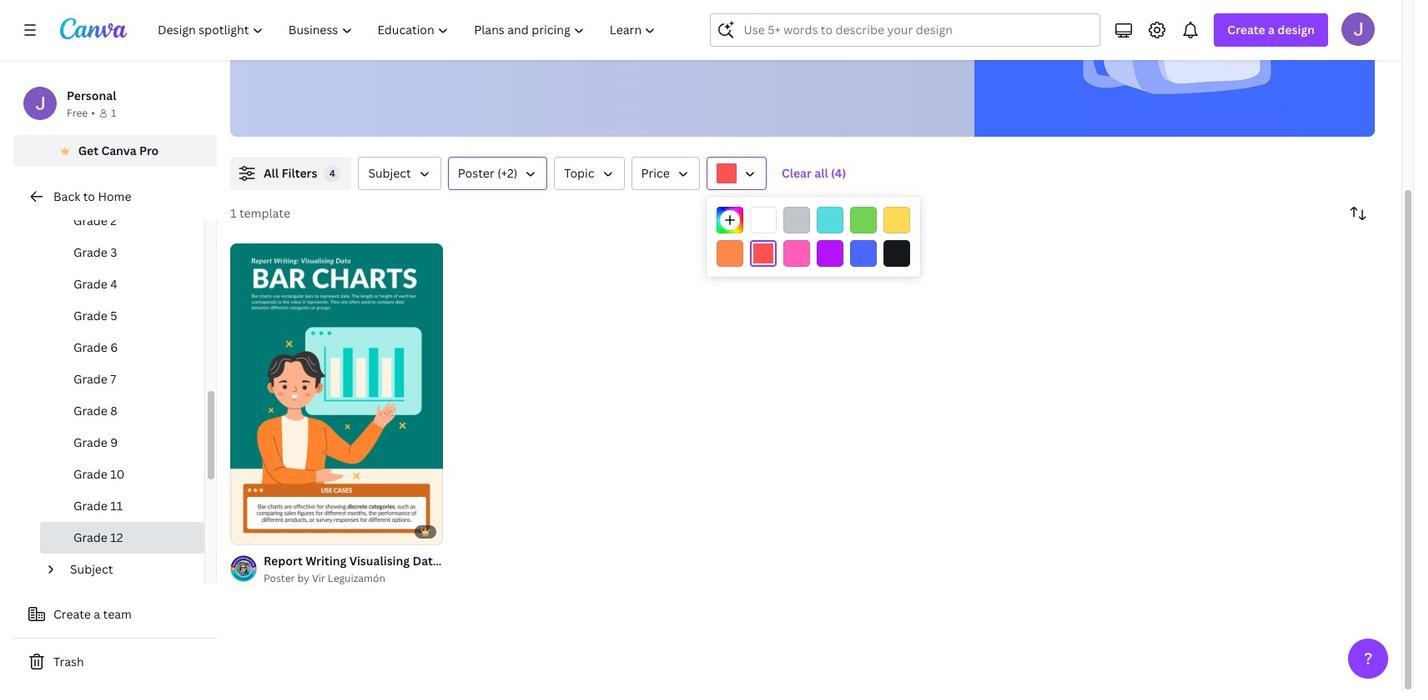Task type: vqa. For each thing, say whether or not it's contained in the screenshot.
Filters
yes



Task type: locate. For each thing, give the bounding box(es) containing it.
#55dbe0 image
[[817, 207, 844, 234]]

a inside button
[[94, 607, 100, 623]]

None search field
[[711, 13, 1101, 47]]

0 vertical spatial 12
[[429, 18, 443, 37]]

pro
[[139, 143, 159, 159]]

create a team button
[[13, 598, 217, 632]]

1 horizontal spatial poster
[[458, 165, 495, 181]]

1 horizontal spatial 12
[[429, 18, 443, 37]]

grade for grade 5
[[73, 308, 108, 324]]

2 horizontal spatial 4
[[330, 167, 335, 179]]

poster (+2)
[[458, 165, 518, 181]]

grade 9 link
[[40, 427, 204, 459]]

#4a66fb image
[[850, 240, 877, 267]]

a
[[1269, 22, 1275, 38], [94, 607, 100, 623]]

grade for grade 3
[[73, 245, 108, 260]]

poster left (+2)
[[458, 165, 495, 181]]

4 up 5
[[110, 276, 118, 292]]

grade inside grade 4 link
[[73, 276, 108, 292]]

0 vertical spatial a
[[1269, 22, 1275, 38]]

grade 7 link
[[40, 364, 204, 396]]

#fd5152 image
[[717, 164, 737, 184], [717, 164, 737, 184]]

0 vertical spatial create
[[1228, 22, 1266, 38]]

0 horizontal spatial create
[[53, 607, 91, 623]]

poster for poster (+2)
[[458, 165, 495, 181]]

0 horizontal spatial poster
[[264, 572, 295, 586]]

1 vertical spatial a
[[94, 607, 100, 623]]

(4)
[[831, 165, 847, 181]]

4 right of
[[261, 525, 266, 537]]

1 horizontal spatial design
[[1278, 22, 1315, 38]]

2 horizontal spatial 1
[[242, 525, 247, 537]]

1
[[111, 106, 116, 120], [230, 205, 237, 221], [242, 525, 247, 537]]

•
[[91, 106, 95, 120]]

grade inside grade 2 link
[[73, 213, 108, 229]]

0 horizontal spatial 1
[[111, 106, 116, 120]]

grade inside grade 3 'link'
[[73, 245, 108, 260]]

0 horizontal spatial 4
[[110, 276, 118, 292]]

1 vertical spatial subject
[[70, 562, 113, 578]]

0 horizontal spatial 12
[[110, 530, 123, 546]]

leguizamón
[[328, 572, 385, 586]]

#fe884c image
[[717, 240, 744, 267], [717, 240, 744, 267]]

template
[[239, 205, 290, 221]]

grade inside grade 6 link
[[73, 340, 108, 356]]

1 vertical spatial create
[[53, 607, 91, 623]]

browse high quality grade 12 templates for your next design
[[257, 18, 643, 37]]

1 vertical spatial 4
[[110, 276, 118, 292]]

by
[[298, 572, 310, 586]]

2 vertical spatial 4
[[261, 525, 266, 537]]

#c1c6cb image
[[784, 207, 810, 234], [784, 207, 810, 234]]

#fd5ebb image
[[784, 240, 810, 267]]

grade 6 link
[[40, 332, 204, 364]]

create a design button
[[1215, 13, 1329, 47]]

5
[[110, 308, 117, 324]]

create for create a team
[[53, 607, 91, 623]]

12 left templates
[[429, 18, 443, 37]]

filters
[[282, 165, 317, 181]]

poster left by
[[264, 572, 295, 586]]

7
[[110, 371, 116, 387]]

#fd5ebb image
[[784, 240, 810, 267]]

#fed958 image
[[884, 207, 911, 234]]

2
[[110, 213, 117, 229]]

4
[[330, 167, 335, 179], [110, 276, 118, 292], [261, 525, 266, 537]]

grade left 3
[[73, 245, 108, 260]]

grade left 8
[[73, 403, 108, 419]]

12 down 11
[[110, 530, 123, 546]]

#b612fb image
[[817, 240, 844, 267], [817, 240, 844, 267]]

grade for grade 2
[[73, 213, 108, 229]]

1 horizontal spatial create
[[1228, 22, 1266, 38]]

1 vertical spatial 1
[[230, 205, 237, 221]]

#fd5152 image
[[750, 240, 777, 267], [750, 240, 777, 267]]

price button
[[631, 157, 700, 190]]

subject button
[[358, 157, 441, 190], [63, 554, 194, 586]]

grade 3
[[73, 245, 117, 260]]

design
[[601, 18, 643, 37], [1278, 22, 1315, 38]]

1 horizontal spatial subject
[[368, 165, 411, 181]]

0 vertical spatial poster
[[458, 165, 495, 181]]

trash
[[53, 654, 84, 670]]

9
[[110, 435, 118, 451]]

grade left the 7
[[73, 371, 108, 387]]

get canva pro button
[[13, 135, 217, 167]]

2 vertical spatial 1
[[242, 525, 247, 537]]

create for create a design
[[1228, 22, 1266, 38]]

poster inside button
[[458, 165, 495, 181]]

10
[[110, 467, 125, 482]]

Sort by button
[[1342, 197, 1375, 230]]

a inside dropdown button
[[1269, 22, 1275, 38]]

grade 9
[[73, 435, 118, 451]]

create
[[1228, 22, 1266, 38], [53, 607, 91, 623]]

poster for poster by vir leguizamón
[[264, 572, 295, 586]]

poster by vir leguizamón
[[264, 572, 385, 586]]

grade 7
[[73, 371, 116, 387]]

create a team
[[53, 607, 132, 623]]

vir
[[312, 572, 325, 586]]

grade left 10
[[73, 467, 108, 482]]

design right next
[[601, 18, 643, 37]]

grade inside grade 11 link
[[73, 498, 108, 514]]

topic button
[[554, 157, 625, 190]]

grade 5
[[73, 308, 117, 324]]

grade for grade 4
[[73, 276, 108, 292]]

0 vertical spatial 4
[[330, 167, 335, 179]]

subject right 4 filter options selected element
[[368, 165, 411, 181]]

0 vertical spatial 1
[[111, 106, 116, 120]]

4 right filters
[[330, 167, 335, 179]]

1 left of
[[242, 525, 247, 537]]

add a new color image
[[717, 207, 744, 234], [717, 207, 744, 234]]

back to home link
[[13, 180, 217, 214]]

1 for 1
[[111, 106, 116, 120]]

grade left 11
[[73, 498, 108, 514]]

design inside dropdown button
[[1278, 22, 1315, 38]]

1 horizontal spatial subject button
[[358, 157, 441, 190]]

clear all (4) button
[[774, 157, 855, 190]]

subject button down the grade 12
[[63, 554, 194, 586]]

grade 5 link
[[40, 300, 204, 332]]

1 horizontal spatial 1
[[230, 205, 237, 221]]

1 left template
[[230, 205, 237, 221]]

1 of 4
[[242, 525, 266, 537]]

for
[[515, 18, 534, 37]]

poster inside "link"
[[264, 572, 295, 586]]

report writing visualising data poster in green and orange illustrative style image
[[230, 244, 443, 545]]

grade down grade 3
[[73, 276, 108, 292]]

poster
[[458, 165, 495, 181], [264, 572, 295, 586]]

0 horizontal spatial design
[[601, 18, 643, 37]]

1 horizontal spatial a
[[1269, 22, 1275, 38]]

#ffffff image
[[750, 207, 777, 234], [750, 207, 777, 234]]

grade for grade 6
[[73, 340, 108, 356]]

grade inside grade 5 'link'
[[73, 308, 108, 324]]

subject
[[368, 165, 411, 181], [70, 562, 113, 578]]

1 vertical spatial poster
[[264, 572, 295, 586]]

grade down grade 11
[[73, 530, 108, 546]]

grade 11
[[73, 498, 123, 514]]

grade
[[387, 18, 426, 37], [73, 213, 108, 229], [73, 245, 108, 260], [73, 276, 108, 292], [73, 308, 108, 324], [73, 340, 108, 356], [73, 371, 108, 387], [73, 403, 108, 419], [73, 435, 108, 451], [73, 467, 108, 482], [73, 498, 108, 514], [73, 530, 108, 546]]

high
[[308, 18, 335, 37]]

your
[[537, 18, 566, 37]]

personal
[[67, 88, 116, 103]]

0 vertical spatial subject button
[[358, 157, 441, 190]]

create inside dropdown button
[[1228, 22, 1266, 38]]

a for team
[[94, 607, 100, 623]]

0 vertical spatial subject
[[368, 165, 411, 181]]

create inside button
[[53, 607, 91, 623]]

1 right •
[[111, 106, 116, 120]]

grade left 9 at left bottom
[[73, 435, 108, 451]]

price
[[641, 165, 670, 181]]

grade 4 link
[[40, 269, 204, 300]]

grade left 5
[[73, 308, 108, 324]]

12
[[429, 18, 443, 37], [110, 530, 123, 546]]

free •
[[67, 106, 95, 120]]

1 of 4 link
[[230, 244, 443, 545]]

subject for rightmost subject button
[[368, 165, 411, 181]]

0 horizontal spatial subject button
[[63, 554, 194, 586]]

grade inside grade 10 link
[[73, 467, 108, 482]]

0 horizontal spatial a
[[94, 607, 100, 623]]

6
[[110, 340, 118, 356]]

#4a66fb image
[[850, 240, 877, 267]]

#74d353 image
[[850, 207, 877, 234]]

subject button right 4 filter options selected element
[[358, 157, 441, 190]]

grade left 6
[[73, 340, 108, 356]]

grade left the 2
[[73, 213, 108, 229]]

subject down the grade 12
[[70, 562, 113, 578]]

grade inside grade 8 link
[[73, 403, 108, 419]]

1 for 1 of 4
[[242, 525, 247, 537]]

canva
[[101, 143, 137, 159]]

1 inside '1 of 4' link
[[242, 525, 247, 537]]

browse
[[257, 18, 305, 37]]

design left jacob simon icon
[[1278, 22, 1315, 38]]

grade 2
[[73, 213, 117, 229]]

0 horizontal spatial subject
[[70, 562, 113, 578]]

a for design
[[1269, 22, 1275, 38]]



Task type: describe. For each thing, give the bounding box(es) containing it.
poster by vir leguizamón link
[[264, 571, 443, 588]]

grade for grade 11
[[73, 498, 108, 514]]

grade right quality
[[387, 18, 426, 37]]

1 vertical spatial 12
[[110, 530, 123, 546]]

4 filter options selected element
[[324, 165, 341, 182]]

grade 8
[[73, 403, 118, 419]]

create a design
[[1228, 22, 1315, 38]]

(+2)
[[498, 165, 518, 181]]

grade 10 link
[[40, 459, 204, 491]]

back to home
[[53, 189, 131, 204]]

templates
[[447, 18, 512, 37]]

grade for grade 10
[[73, 467, 108, 482]]

grade 3 link
[[40, 237, 204, 269]]

all
[[264, 165, 279, 181]]

grade 11 link
[[40, 491, 204, 522]]

11
[[110, 498, 123, 514]]

to
[[83, 189, 95, 204]]

grade 2 link
[[40, 205, 204, 237]]

team
[[103, 607, 132, 623]]

all
[[815, 165, 828, 181]]

Search search field
[[744, 14, 1090, 46]]

1 vertical spatial subject button
[[63, 554, 194, 586]]

grade 10
[[73, 467, 125, 482]]

grade for grade 12
[[73, 530, 108, 546]]

grade 4
[[73, 276, 118, 292]]

all filters
[[264, 165, 317, 181]]

top level navigation element
[[147, 13, 671, 47]]

home
[[98, 189, 131, 204]]

grade for grade 9
[[73, 435, 108, 451]]

grade 12
[[73, 530, 123, 546]]

#15181b image
[[884, 240, 911, 267]]

trash link
[[13, 646, 217, 679]]

3
[[110, 245, 117, 260]]

poster (+2) button
[[448, 157, 548, 190]]

jacob simon image
[[1342, 13, 1375, 46]]

#15181b image
[[884, 240, 911, 267]]

8
[[110, 403, 118, 419]]

subject for the bottommost subject button
[[70, 562, 113, 578]]

1 for 1 template
[[230, 205, 237, 221]]

clear all (4)
[[782, 165, 847, 181]]

grade 8 link
[[40, 396, 204, 427]]

#74d353 image
[[850, 207, 877, 234]]

topic
[[564, 165, 595, 181]]

#fed958 image
[[884, 207, 911, 234]]

free
[[67, 106, 88, 120]]

get canva pro
[[78, 143, 159, 159]]

grade 6
[[73, 340, 118, 356]]

next
[[570, 18, 598, 37]]

#55dbe0 image
[[817, 207, 844, 234]]

back
[[53, 189, 80, 204]]

1 template
[[230, 205, 290, 221]]

grade for grade 8
[[73, 403, 108, 419]]

grade for grade 7
[[73, 371, 108, 387]]

get
[[78, 143, 99, 159]]

1 horizontal spatial 4
[[261, 525, 266, 537]]

clear
[[782, 165, 812, 181]]

quality
[[339, 18, 383, 37]]

of
[[249, 525, 258, 537]]



